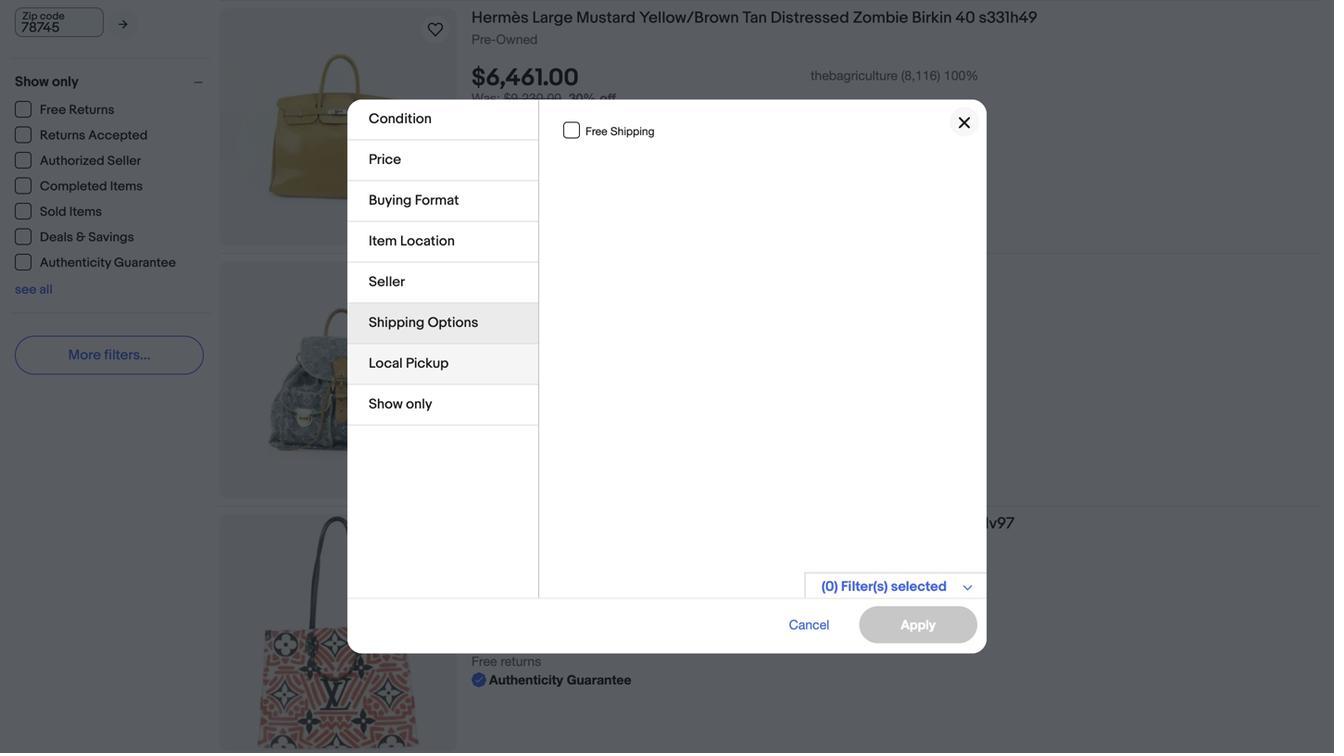 Task type: vqa. For each thing, say whether or not it's contained in the screenshot.
seen
no



Task type: describe. For each thing, give the bounding box(es) containing it.
louis vuitton limited red monogram crafty onthego gm 2way tote 910lv97 image
[[255, 514, 421, 752]]

shipping inside the 0 bids · 6h 38m left or best offer free shipping free returns
[[501, 383, 550, 398]]

local pickup
[[369, 355, 449, 372]]

pickup
[[406, 355, 449, 372]]

birkin
[[912, 8, 952, 28]]

more filters... button
[[15, 336, 204, 375]]

filter(s)
[[842, 579, 888, 596]]

large
[[533, 8, 573, 28]]

thebagriculture for thebagriculture (8,116) 100% 0 bids · 7h 10m left (today 05:16 pm)
[[811, 574, 898, 589]]

best inside the 0 bids · 6h 38m left or best offer free shipping free returns
[[487, 364, 514, 379]]

red
[[626, 514, 655, 534]]

format
[[415, 192, 459, 209]]

louis vuitton  monogram denim sac a dos gm backpack 934lvs415 heading
[[472, 261, 953, 281]]

free returns
[[40, 102, 114, 118]]

hermès large mustard yellow/brown tan distressed zombie birkin 40 s331h49 image
[[220, 48, 457, 206]]

pm)
[[670, 599, 694, 614]]

condition
[[369, 111, 432, 127]]

items for completed items
[[110, 179, 143, 195]]

authenticity guarantee
[[40, 255, 176, 271]]

(0)
[[822, 579, 838, 596]]

1 vertical spatial returns
[[40, 128, 85, 144]]

(today
[[590, 599, 630, 614]]

free returns link
[[15, 101, 115, 118]]

0 vertical spatial only
[[52, 74, 79, 90]]

authorized seller link
[[15, 152, 142, 169]]

returns inside the thebagriculture (8,116) 100% was: $9,230.00 30% off or best offer free shipping free returns authenticity guarantee 27 watchers
[[501, 146, 542, 161]]

mustard
[[577, 8, 636, 28]]

off
[[600, 91, 616, 106]]

watchers
[[490, 183, 547, 199]]

zombie
[[853, 8, 909, 28]]

0 horizontal spatial show only
[[15, 74, 79, 90]]

sold items link
[[15, 203, 103, 220]]

pre- for $6,461.00
[[472, 32, 496, 47]]

cancel button
[[769, 607, 850, 644]]

$9,230.00
[[504, 91, 562, 106]]

louis vuitton limited red monogram crafty onthego gm 2way tote 910lv97 link
[[472, 514, 1320, 537]]

returns accepted
[[40, 128, 148, 144]]

2way
[[887, 514, 923, 534]]

options
[[428, 315, 479, 331]]

louis vuitton  monogram denim sac a dos gm backpack 934lvs415 link
[[472, 261, 1320, 284]]

louis vuitton  monogram denim sac a dos gm backpack 934lvs415 pre-owned
[[472, 261, 953, 300]]

100% for thebagriculture (8,116) 100% was: $9,230.00 30% off or best offer free shipping free returns authenticity guarantee 27 watchers
[[944, 68, 979, 83]]

louis vuitton limited red monogram crafty onthego gm 2way tote 910lv97
[[472, 514, 1015, 534]]

a
[[732, 261, 741, 281]]

left inside thebagriculture (8,116) 100% 0 bids · 7h 10m left (today 05:16 pm)
[[567, 599, 586, 614]]

yellow/brown
[[640, 8, 739, 28]]

apply button
[[860, 607, 978, 644]]

vuitton for monogram
[[513, 261, 565, 281]]

filters...
[[104, 347, 151, 364]]

completed
[[40, 179, 107, 195]]

1 vertical spatial shipping
[[369, 315, 425, 331]]

deals
[[40, 230, 73, 246]]

· inside the 0 bids · 6h 38m left or best offer free shipping free returns
[[511, 345, 515, 361]]

40
[[956, 8, 976, 28]]

bids inside thebagriculture (8,116) 100% 0 bids · 7h 10m left (today 05:16 pm)
[[483, 599, 507, 614]]

sold
[[40, 204, 66, 220]]

cancel
[[789, 617, 830, 633]]

accepted
[[88, 128, 148, 144]]

savings
[[88, 230, 134, 246]]

watch hermès large mustard yellow/brown tan distressed zombie birkin 40 s331h49 image
[[425, 19, 447, 41]]

7h
[[518, 599, 533, 614]]

onthego
[[789, 514, 853, 534]]

item location
[[369, 233, 455, 250]]

thebagriculture for thebagriculture (8,116) 100% was: $9,230.00 30% off or best offer free shipping free returns authenticity guarantee 27 watchers
[[811, 68, 898, 83]]

&
[[76, 230, 86, 246]]

deals & savings
[[40, 230, 134, 246]]

$5,370.00
[[472, 317, 583, 346]]

item
[[369, 233, 397, 250]]

05:16
[[634, 599, 666, 614]]

guarantee inside the free returns authenticity guarantee
[[567, 673, 632, 688]]

deals & savings link
[[15, 228, 135, 246]]

monogram inside louis vuitton  monogram denim sac a dos gm backpack 934lvs415 pre-owned
[[569, 261, 647, 281]]

see all button
[[15, 282, 53, 298]]

more filters...
[[68, 347, 151, 364]]

or inside the 0 bids · 6h 38m left or best offer free shipping free returns
[[472, 364, 484, 379]]

free inside dialog
[[586, 124, 608, 137]]

(8,116) for thebagriculture (8,116) 100% 0 bids · 7h 10m left (today 05:16 pm)
[[902, 574, 941, 589]]

gm for backpack
[[777, 261, 803, 281]]

buying
[[369, 192, 412, 209]]

free inside the free returns authenticity guarantee
[[472, 654, 497, 669]]

was:
[[472, 91, 500, 106]]

denim
[[651, 261, 698, 281]]

only inside dialog
[[406, 396, 433, 413]]

thebagriculture (8,116) 100% 0 bids · 7h 10m left (today 05:16 pm)
[[472, 574, 979, 614]]

0 vertical spatial returns
[[69, 102, 114, 118]]

limited
[[569, 514, 622, 534]]

buying format
[[369, 192, 459, 209]]

offer inside the thebagriculture (8,116) 100% was: $9,230.00 30% off or best offer free shipping free returns authenticity guarantee 27 watchers
[[517, 109, 546, 124]]

authenticity inside the thebagriculture (8,116) 100% was: $9,230.00 30% off or best offer free shipping free returns authenticity guarantee 27 watchers
[[489, 165, 563, 180]]

$6,461.00
[[472, 64, 579, 93]]

tan
[[743, 8, 767, 28]]

left inside the 0 bids · 6h 38m left or best offer free shipping free returns
[[567, 345, 586, 361]]

owned for $6,461.00
[[496, 32, 538, 47]]

authenticity inside "authenticity guarantee" link
[[40, 255, 111, 271]]



Task type: locate. For each thing, give the bounding box(es) containing it.
2 · from the top
[[511, 599, 515, 614]]

2 pre- from the top
[[472, 285, 496, 300]]

0 vertical spatial left
[[567, 345, 586, 361]]

0 vertical spatial monogram
[[569, 261, 647, 281]]

seller down item
[[369, 274, 405, 291]]

0 vertical spatial show only
[[15, 74, 79, 90]]

0 vertical spatial show
[[15, 74, 49, 90]]

sac
[[701, 261, 729, 281]]

100% inside the thebagriculture (8,116) 100% was: $9,230.00 30% off or best offer free shipping free returns authenticity guarantee 27 watchers
[[944, 68, 979, 83]]

show inside dialog
[[369, 396, 403, 413]]

distressed
[[771, 8, 850, 28]]

seller
[[107, 153, 141, 169], [369, 274, 405, 291]]

authenticity down the "7h"
[[489, 673, 563, 688]]

completed items
[[40, 179, 143, 195]]

0 vertical spatial 0
[[472, 345, 479, 361]]

1 vertical spatial ·
[[511, 599, 515, 614]]

offer down $9,230.00
[[517, 109, 546, 124]]

left
[[567, 345, 586, 361], [567, 599, 586, 614]]

owned up $5,370.00
[[496, 285, 538, 300]]

· inside thebagriculture (8,116) 100% 0 bids · 7h 10m left (today 05:16 pm)
[[511, 599, 515, 614]]

returns
[[501, 146, 542, 161], [501, 401, 542, 416], [501, 654, 542, 669]]

1 vertical spatial bids
[[483, 599, 507, 614]]

vuitton for limited
[[513, 514, 565, 534]]

27
[[472, 183, 486, 199]]

0 inside the 0 bids · 6h 38m left or best offer free shipping free returns
[[472, 345, 479, 361]]

1 shipping from the top
[[501, 128, 550, 143]]

1 offer from the top
[[517, 109, 546, 124]]

0 vertical spatial guarantee
[[567, 165, 632, 180]]

· left 6h
[[511, 345, 515, 361]]

guarantee
[[567, 165, 632, 180], [114, 255, 176, 271], [567, 673, 632, 688]]

pre-
[[472, 32, 496, 47], [472, 285, 496, 300]]

1 vertical spatial only
[[406, 396, 433, 413]]

or inside the thebagriculture (8,116) 100% was: $9,230.00 30% off or best offer free shipping free returns authenticity guarantee 27 watchers
[[472, 109, 484, 124]]

2 vuitton from the top
[[513, 514, 565, 534]]

(0) filter(s) selected
[[822, 579, 947, 596]]

see all
[[15, 282, 53, 298]]

1 vertical spatial vuitton
[[513, 514, 565, 534]]

free returns authenticity guarantee
[[472, 654, 632, 688]]

selected
[[891, 579, 947, 596]]

910lv97
[[961, 514, 1015, 534]]

1 vertical spatial monogram
[[659, 514, 737, 534]]

0 inside thebagriculture (8,116) 100% 0 bids · 7h 10m left (today 05:16 pm)
[[472, 599, 479, 614]]

shipping down off
[[611, 124, 655, 137]]

guarantee down (today
[[567, 673, 632, 688]]

returns accepted link
[[15, 127, 149, 144]]

1 vertical spatial seller
[[369, 274, 405, 291]]

owned inside louis vuitton  monogram denim sac a dos gm backpack 934lvs415 pre-owned
[[496, 285, 538, 300]]

(8,116) for thebagriculture (8,116) 100% was: $9,230.00 30% off or best offer free shipping free returns authenticity guarantee 27 watchers
[[902, 68, 941, 83]]

2 vertical spatial authenticity
[[489, 673, 563, 688]]

show up free returns link
[[15, 74, 49, 90]]

(0) filter(s) selected button
[[804, 572, 987, 600]]

or
[[472, 109, 484, 124], [472, 364, 484, 379]]

1 vertical spatial shipping
[[501, 383, 550, 398]]

0 horizontal spatial show
[[15, 74, 49, 90]]

gm left 2way
[[857, 514, 883, 534]]

0 horizontal spatial seller
[[107, 153, 141, 169]]

1 louis from the top
[[472, 261, 510, 281]]

show only button
[[15, 74, 211, 90]]

1 vertical spatial (8,116)
[[902, 574, 941, 589]]

6h
[[518, 345, 533, 361]]

best down $5,370.00
[[487, 364, 514, 379]]

·
[[511, 345, 515, 361], [511, 599, 515, 614]]

pre- up the options
[[472, 285, 496, 300]]

bids left 6h
[[483, 345, 507, 361]]

0 vertical spatial returns
[[501, 146, 542, 161]]

gm for 2way
[[857, 514, 883, 534]]

left right 10m
[[567, 599, 586, 614]]

seller inside dialog
[[369, 274, 405, 291]]

1 vertical spatial or
[[472, 364, 484, 379]]

0 vertical spatial (8,116)
[[902, 68, 941, 83]]

bids left the "7h"
[[483, 599, 507, 614]]

1 vertical spatial returns
[[501, 401, 542, 416]]

pre- inside hermès large mustard yellow/brown tan distressed zombie birkin 40 s331h49 pre-owned
[[472, 32, 496, 47]]

see
[[15, 282, 37, 298]]

1 left from the top
[[567, 345, 586, 361]]

thebagriculture inside the thebagriculture (8,116) 100% was: $9,230.00 30% off or best offer free shipping free returns authenticity guarantee 27 watchers
[[811, 68, 898, 83]]

(8,116)
[[902, 68, 941, 83], [902, 574, 941, 589]]

0 horizontal spatial only
[[52, 74, 79, 90]]

1 horizontal spatial monogram
[[659, 514, 737, 534]]

0 vertical spatial thebagriculture
[[811, 68, 898, 83]]

vuitton inside louis vuitton  monogram denim sac a dos gm backpack 934lvs415 pre-owned
[[513, 261, 565, 281]]

seller down accepted
[[107, 153, 141, 169]]

(8,116) inside the thebagriculture (8,116) 100% was: $9,230.00 30% off or best offer free shipping free returns authenticity guarantee 27 watchers
[[902, 68, 941, 83]]

dialog
[[0, 0, 1335, 754]]

all
[[39, 282, 53, 298]]

hermès large mustard yellow/brown tan distressed zombie birkin 40 s331h49 heading
[[472, 8, 1038, 28]]

1 100% from the top
[[944, 68, 979, 83]]

0 vertical spatial pre-
[[472, 32, 496, 47]]

louis up $6,150.00
[[472, 514, 510, 534]]

2 0 from the top
[[472, 599, 479, 614]]

0 vertical spatial authenticity
[[489, 165, 563, 180]]

0 vertical spatial seller
[[107, 153, 141, 169]]

guarantee down savings
[[114, 255, 176, 271]]

tab list containing condition
[[348, 100, 539, 426]]

1 vertical spatial left
[[567, 599, 586, 614]]

0 bids · 6h 38m left or best offer free shipping free returns
[[472, 345, 586, 416]]

returns down free returns link
[[40, 128, 85, 144]]

2 vertical spatial guarantee
[[567, 673, 632, 688]]

$6,150.00
[[472, 570, 577, 599]]

0 vertical spatial items
[[110, 179, 143, 195]]

shipping down 6h
[[501, 383, 550, 398]]

2 returns from the top
[[501, 401, 542, 416]]

1 vertical spatial owned
[[496, 285, 538, 300]]

0 horizontal spatial shipping
[[369, 315, 425, 331]]

1 0 from the top
[[472, 345, 479, 361]]

hermès
[[472, 8, 529, 28]]

show only down 'local pickup'
[[369, 396, 433, 413]]

thebagriculture inside thebagriculture (8,116) 100% 0 bids · 7h 10m left (today 05:16 pm)
[[811, 574, 898, 589]]

only
[[52, 74, 79, 90], [406, 396, 433, 413]]

1 horizontal spatial items
[[110, 179, 143, 195]]

returns up authenticity guarantee text box
[[501, 146, 542, 161]]

tab list inside dialog
[[348, 100, 539, 426]]

2 vertical spatial returns
[[501, 654, 542, 669]]

authenticity inside the free returns authenticity guarantee
[[489, 673, 563, 688]]

1 horizontal spatial gm
[[857, 514, 883, 534]]

2 bids from the top
[[483, 599, 507, 614]]

1 returns from the top
[[501, 146, 542, 161]]

0 vertical spatial ·
[[511, 345, 515, 361]]

hermès large mustard yellow/brown tan distressed zombie birkin 40 s331h49 link
[[472, 8, 1320, 31]]

0
[[472, 345, 479, 361], [472, 599, 479, 614]]

offer inside the 0 bids · 6h 38m left or best offer free shipping free returns
[[517, 364, 546, 379]]

gm inside louis vuitton  monogram denim sac a dos gm backpack 934lvs415 pre-owned
[[777, 261, 803, 281]]

100% inside thebagriculture (8,116) 100% 0 bids · 7h 10m left (today 05:16 pm)
[[944, 574, 979, 589]]

100%
[[944, 68, 979, 83], [944, 574, 979, 589]]

apply
[[901, 617, 936, 633]]

vuitton up $5,370.00
[[513, 261, 565, 281]]

tote
[[927, 514, 958, 534]]

pre- for $5,370.00
[[472, 285, 496, 300]]

0 vertical spatial shipping
[[611, 124, 655, 137]]

1 or from the top
[[472, 109, 484, 124]]

returns up authenticity guarantee text field
[[501, 654, 542, 669]]

hermès large mustard yellow/brown tan distressed zombie birkin 40 s331h49 pre-owned
[[472, 8, 1038, 47]]

2 left from the top
[[567, 599, 586, 614]]

items
[[110, 179, 143, 195], [69, 204, 102, 220]]

Authenticity Guarantee text field
[[472, 163, 632, 182]]

2 louis from the top
[[472, 514, 510, 534]]

38m
[[537, 345, 563, 361]]

0 horizontal spatial gm
[[777, 261, 803, 281]]

1 vertical spatial show only
[[369, 396, 433, 413]]

1 (8,116) from the top
[[902, 68, 941, 83]]

owned
[[496, 32, 538, 47], [496, 285, 538, 300]]

only up free returns link
[[52, 74, 79, 90]]

crafty
[[741, 514, 786, 534]]

1 vertical spatial pre-
[[472, 285, 496, 300]]

louis for louis vuitton limited red monogram crafty onthego gm 2way tote 910lv97
[[472, 514, 510, 534]]

gm right dos
[[777, 261, 803, 281]]

shipping options
[[369, 315, 479, 331]]

100% for thebagriculture (8,116) 100% 0 bids · 7h 10m left (today 05:16 pm)
[[944, 574, 979, 589]]

best
[[487, 109, 514, 124], [487, 364, 514, 379]]

offer down 6h
[[517, 364, 546, 379]]

0 vertical spatial best
[[487, 109, 514, 124]]

louis inside louis vuitton  monogram denim sac a dos gm backpack 934lvs415 pre-owned
[[472, 261, 510, 281]]

30%
[[569, 91, 596, 106]]

10m
[[537, 599, 563, 614]]

pre- down hermès
[[472, 32, 496, 47]]

1 vertical spatial show
[[369, 396, 403, 413]]

items for sold items
[[69, 204, 102, 220]]

returns inside the free returns authenticity guarantee
[[501, 654, 542, 669]]

best inside the thebagriculture (8,116) 100% was: $9,230.00 30% off or best offer free shipping free returns authenticity guarantee 27 watchers
[[487, 109, 514, 124]]

0 down the options
[[472, 345, 479, 361]]

thebagriculture
[[811, 68, 898, 83], [811, 574, 898, 589]]

1 horizontal spatial show only
[[369, 396, 433, 413]]

2 thebagriculture from the top
[[811, 574, 898, 589]]

guarantee down free shipping
[[567, 165, 632, 180]]

vuitton
[[513, 261, 565, 281], [513, 514, 565, 534]]

returns inside the 0 bids · 6h 38m left or best offer free shipping free returns
[[501, 401, 542, 416]]

show only up free returns link
[[15, 74, 79, 90]]

100% down tote at bottom
[[944, 574, 979, 589]]

1 vertical spatial 0
[[472, 599, 479, 614]]

tab list
[[348, 100, 539, 426]]

free shipping
[[586, 124, 655, 137]]

2 owned from the top
[[496, 285, 538, 300]]

show
[[15, 74, 49, 90], [369, 396, 403, 413]]

guarantee inside the thebagriculture (8,116) 100% was: $9,230.00 30% off or best offer free shipping free returns authenticity guarantee 27 watchers
[[567, 165, 632, 180]]

· left the "7h"
[[511, 599, 515, 614]]

1 horizontal spatial seller
[[369, 274, 405, 291]]

1 vertical spatial louis
[[472, 514, 510, 534]]

louis vuitton limited red monogram crafty onthego gm 2way tote 910lv97 heading
[[472, 514, 1015, 534]]

free
[[40, 102, 66, 118], [586, 124, 608, 137], [472, 128, 497, 143], [472, 146, 497, 161], [472, 383, 497, 398], [472, 401, 497, 416], [472, 654, 497, 669]]

2 offer from the top
[[517, 364, 546, 379]]

dialog containing condition
[[0, 0, 1335, 754]]

0 left the "7h"
[[472, 599, 479, 614]]

0 horizontal spatial monogram
[[569, 261, 647, 281]]

0 horizontal spatial items
[[69, 204, 102, 220]]

louis vuitton  monogram denim sac a dos gm backpack 934lvs415 image
[[220, 301, 457, 459]]

sold items
[[40, 204, 102, 220]]

apply within filter image
[[119, 18, 128, 30]]

more
[[68, 347, 101, 364]]

authorized seller
[[40, 153, 141, 169]]

owned for $5,370.00
[[496, 285, 538, 300]]

0 vertical spatial shipping
[[501, 128, 550, 143]]

only down the pickup
[[406, 396, 433, 413]]

show only
[[15, 74, 79, 90], [369, 396, 433, 413]]

2 (8,116) from the top
[[902, 574, 941, 589]]

thebagriculture (8,116) 100% was: $9,230.00 30% off or best offer free shipping free returns authenticity guarantee 27 watchers
[[472, 68, 979, 199]]

1 horizontal spatial only
[[406, 396, 433, 413]]

0 vertical spatial offer
[[517, 109, 546, 124]]

authorized
[[40, 153, 105, 169]]

0 vertical spatial owned
[[496, 32, 538, 47]]

pre- inside louis vuitton  monogram denim sac a dos gm backpack 934lvs415 pre-owned
[[472, 285, 496, 300]]

100% down 40
[[944, 68, 979, 83]]

1 vertical spatial thebagriculture
[[811, 574, 898, 589]]

returns
[[69, 102, 114, 118], [40, 128, 85, 144]]

0 vertical spatial 100%
[[944, 68, 979, 83]]

1 best from the top
[[487, 109, 514, 124]]

0 vertical spatial gm
[[777, 261, 803, 281]]

shipping up local at the left top of the page
[[369, 315, 425, 331]]

or right the pickup
[[472, 364, 484, 379]]

price
[[369, 152, 401, 168]]

1 vertical spatial 100%
[[944, 574, 979, 589]]

(8,116) down birkin
[[902, 68, 941, 83]]

shipping
[[501, 128, 550, 143], [501, 383, 550, 398]]

2 or from the top
[[472, 364, 484, 379]]

shipping down $9,230.00
[[501, 128, 550, 143]]

thebagriculture up the 'cancel'
[[811, 574, 898, 589]]

1 vertical spatial authenticity
[[40, 255, 111, 271]]

dos
[[744, 261, 773, 281]]

louis for louis vuitton  monogram denim sac a dos gm backpack 934lvs415 pre-owned
[[472, 261, 510, 281]]

thebagriculture down zombie
[[811, 68, 898, 83]]

authenticity up watchers
[[489, 165, 563, 180]]

3 returns from the top
[[501, 654, 542, 669]]

authenticity down &
[[40, 255, 111, 271]]

items up deals & savings
[[69, 204, 102, 220]]

louis up the options
[[472, 261, 510, 281]]

1 · from the top
[[511, 345, 515, 361]]

(8,116) inside thebagriculture (8,116) 100% 0 bids · 7h 10m left (today 05:16 pm)
[[902, 574, 941, 589]]

0 vertical spatial bids
[[483, 345, 507, 361]]

(8,116) up apply
[[902, 574, 941, 589]]

1 bids from the top
[[483, 345, 507, 361]]

local
[[369, 355, 403, 372]]

monogram
[[569, 261, 647, 281], [659, 514, 737, 534]]

0 vertical spatial louis
[[472, 261, 510, 281]]

bids inside the 0 bids · 6h 38m left or best offer free shipping free returns
[[483, 345, 507, 361]]

vuitton left limited
[[513, 514, 565, 534]]

vuitton inside louis vuitton limited red monogram crafty onthego gm 2way tote 910lv97 link
[[513, 514, 565, 534]]

offer
[[517, 109, 546, 124], [517, 364, 546, 379]]

returns down 6h
[[501, 401, 542, 416]]

1 vuitton from the top
[[513, 261, 565, 281]]

best down the was:
[[487, 109, 514, 124]]

authenticity guarantee link
[[15, 254, 177, 271]]

completed items link
[[15, 178, 144, 195]]

1 owned from the top
[[496, 32, 538, 47]]

0 vertical spatial vuitton
[[513, 261, 565, 281]]

1 vertical spatial best
[[487, 364, 514, 379]]

location
[[400, 233, 455, 250]]

1 horizontal spatial show
[[369, 396, 403, 413]]

0 vertical spatial or
[[472, 109, 484, 124]]

owned down hermès
[[496, 32, 538, 47]]

Authenticity Guarantee text field
[[472, 671, 632, 690]]

or down the was:
[[472, 109, 484, 124]]

left right 38m
[[567, 345, 586, 361]]

1 horizontal spatial shipping
[[611, 124, 655, 137]]

2 best from the top
[[487, 364, 514, 379]]

1 vertical spatial guarantee
[[114, 255, 176, 271]]

returns up returns accepted
[[69, 102, 114, 118]]

1 vertical spatial offer
[[517, 364, 546, 379]]

1 vertical spatial gm
[[857, 514, 883, 534]]

2 shipping from the top
[[501, 383, 550, 398]]

show down local at the left top of the page
[[369, 396, 403, 413]]

1 vertical spatial items
[[69, 204, 102, 220]]

shipping inside the thebagriculture (8,116) 100% was: $9,230.00 30% off or best offer free shipping free returns authenticity guarantee 27 watchers
[[501, 128, 550, 143]]

None text field
[[15, 7, 104, 37]]

monogram right red on the left bottom of page
[[659, 514, 737, 534]]

monogram left denim
[[569, 261, 647, 281]]

s331h49
[[979, 8, 1038, 28]]

items down authorized seller
[[110, 179, 143, 195]]

1 pre- from the top
[[472, 32, 496, 47]]

backpack
[[806, 261, 878, 281]]

owned inside hermès large mustard yellow/brown tan distressed zombie birkin 40 s331h49 pre-owned
[[496, 32, 538, 47]]

1 thebagriculture from the top
[[811, 68, 898, 83]]

934lvs415
[[881, 261, 953, 281]]

2 100% from the top
[[944, 574, 979, 589]]



